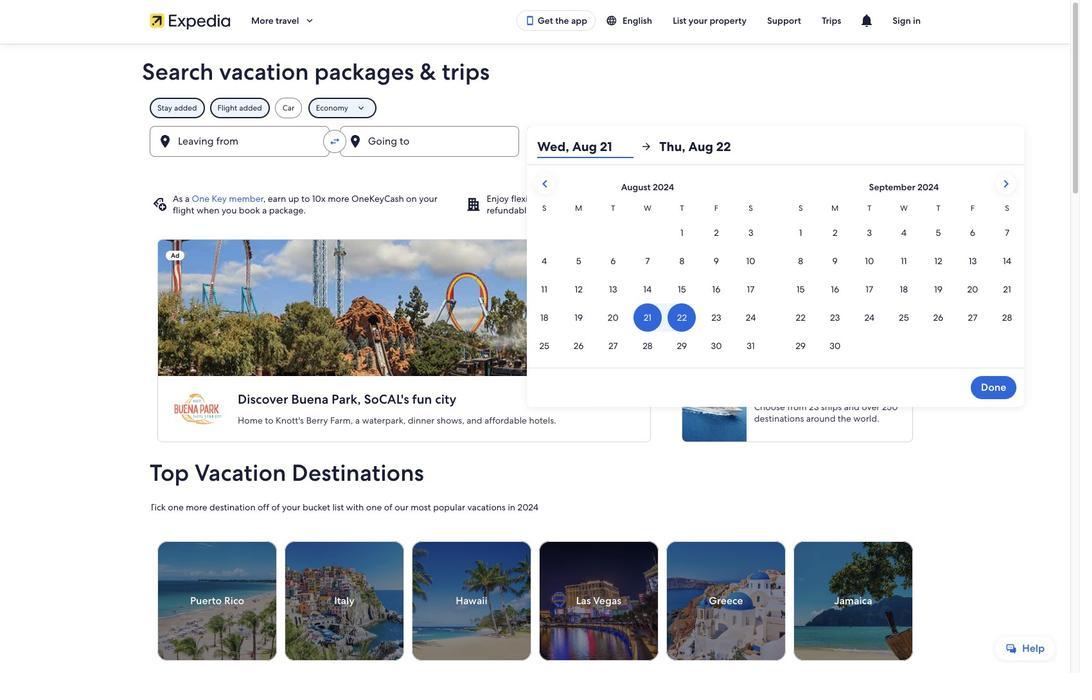 Task type: describe. For each thing, give the bounding box(es) containing it.
f for august 2024
[[715, 203, 719, 213]]

wed, aug 21 button
[[538, 135, 634, 158]]

your inside customize your vacation with ease all in one place
[[822, 193, 840, 204]]

place
[[816, 204, 838, 216]]

economy
[[316, 103, 348, 113]]

italy
[[334, 594, 355, 608]]

done
[[982, 381, 1007, 394]]

book
[[587, 193, 608, 204]]

3 s from the left
[[799, 203, 803, 213]]

stay
[[158, 103, 172, 113]]

3 t from the left
[[868, 203, 872, 213]]

rico
[[224, 594, 244, 608]]

your inside , earn up to 10x more onekeycash on your flight when you book a package.
[[419, 193, 438, 204]]

las vegas vacation packages image
[[539, 541, 659, 661]]

italy vacation packages image
[[285, 541, 404, 661]]

with inside top vacation destinations region
[[346, 502, 364, 513]]

one
[[192, 193, 210, 204]]

trips
[[822, 15, 842, 26]]

get
[[538, 15, 553, 26]]

in inside customize your vacation with ease all in one place
[[788, 204, 796, 216]]

onekeycash
[[352, 193, 404, 204]]

trailing image
[[304, 15, 316, 26]]

pay
[[630, 193, 644, 204]]

vegas
[[594, 594, 622, 608]]

aug 21 - aug 22 button
[[527, 126, 685, 157]]

m for august 2024
[[576, 203, 583, 213]]

more travel button
[[241, 9, 326, 32]]

aug 21 - aug 22
[[556, 140, 629, 153]]

september
[[870, 181, 916, 193]]

expedia logo image
[[150, 12, 231, 30]]

refundable
[[487, 204, 532, 216]]

main content containing search vacation packages & trips
[[0, 44, 1071, 673]]

on inside 'enjoy flexibility with our book now pay later option & fully refundable rates on most hotels'
[[556, 204, 567, 216]]

as a one key member
[[173, 193, 263, 204]]

get the app
[[538, 15, 588, 26]]

w for august
[[644, 203, 652, 213]]

with inside 'enjoy flexibility with our book now pay later option & fully refundable rates on most hotels'
[[551, 193, 569, 204]]

most inside 'enjoy flexibility with our book now pay later option & fully refundable rates on most hotels'
[[569, 204, 589, 216]]

wed, aug 21
[[538, 138, 613, 155]]

fully
[[705, 193, 722, 204]]

more inside , earn up to 10x more onekeycash on your flight when you book a package.
[[328, 193, 350, 204]]

more inside top vacation destinations region
[[186, 502, 207, 513]]

flight
[[218, 103, 237, 113]]

swap origin and destination values image
[[329, 136, 341, 147]]

top vacation destinations
[[150, 458, 424, 488]]

september 2024
[[870, 181, 940, 193]]

0 vertical spatial vacation
[[219, 57, 309, 87]]

thu, aug 22
[[660, 138, 732, 155]]

now
[[610, 193, 628, 204]]

sign in
[[893, 15, 921, 26]]

economy button
[[309, 98, 377, 118]]

property
[[710, 15, 747, 26]]

1 horizontal spatial 21
[[600, 138, 613, 155]]

10x
[[312, 193, 326, 204]]

our inside 'enjoy flexibility with our book now pay later option & fully refundable rates on most hotels'
[[571, 193, 585, 204]]

2024 inside top vacation destinations region
[[518, 502, 539, 513]]

jamaica vacation packages image
[[794, 541, 914, 661]]

2024 for september 2024
[[918, 181, 940, 193]]

customize your vacation with ease all in one place
[[777, 193, 918, 216]]

flight added
[[218, 103, 262, 113]]

1 t from the left
[[612, 203, 616, 213]]

list
[[333, 502, 344, 513]]

option
[[667, 193, 694, 204]]

4 t from the left
[[937, 203, 941, 213]]

support
[[768, 15, 802, 26]]

stay added
[[158, 103, 197, 113]]

book
[[239, 204, 260, 216]]

wed,
[[538, 138, 570, 155]]

top
[[150, 458, 189, 488]]

f for september 2024
[[971, 203, 975, 213]]

destination
[[210, 502, 256, 513]]

vacations
[[468, 502, 506, 513]]

ease
[[899, 193, 918, 204]]

vacation inside customize your vacation with ease all in one place
[[843, 193, 877, 204]]

puerto rico
[[190, 594, 244, 608]]

off
[[258, 502, 269, 513]]

las vegas
[[577, 594, 622, 608]]

tick one more destination off of your bucket list with one of our most popular vacations in 2024
[[150, 502, 539, 513]]

enjoy flexibility with our book now pay later option & fully refundable rates on most hotels
[[487, 193, 722, 216]]

2 s from the left
[[749, 203, 753, 213]]

1 s from the left
[[543, 203, 547, 213]]

flight
[[173, 204, 195, 216]]

search
[[142, 57, 214, 87]]

1 of from the left
[[272, 502, 280, 513]]

all
[[777, 204, 786, 216]]

english button
[[596, 9, 663, 32]]

to
[[302, 193, 310, 204]]

more
[[251, 15, 274, 26]]

the
[[556, 15, 569, 26]]

hawaii
[[456, 594, 488, 608]]

list
[[673, 15, 687, 26]]

customize
[[777, 193, 820, 204]]

car
[[283, 103, 295, 113]]

most inside top vacation destinations region
[[411, 502, 431, 513]]

sign in button
[[883, 9, 932, 32]]

greece vacation packages image
[[667, 541, 786, 661]]

0 horizontal spatial 22
[[618, 140, 629, 153]]

hotels
[[592, 204, 616, 216]]

our inside top vacation destinations region
[[395, 502, 409, 513]]

greece
[[709, 594, 744, 608]]



Task type: vqa. For each thing, say whether or not it's contained in the screenshot.
travelers,
no



Task type: locate. For each thing, give the bounding box(es) containing it.
1 horizontal spatial added
[[239, 103, 262, 113]]

2024 for august 2024
[[653, 181, 675, 193]]

s down previous month icon
[[543, 203, 547, 213]]

later
[[646, 193, 665, 204]]

1 horizontal spatial with
[[551, 193, 569, 204]]

jamaica
[[835, 594, 873, 608]]

most
[[569, 204, 589, 216], [411, 502, 431, 513]]

travel
[[276, 15, 299, 26]]

22
[[717, 138, 732, 155], [618, 140, 629, 153]]

our left "popular"
[[395, 502, 409, 513]]

1 vertical spatial more
[[186, 502, 207, 513]]

puerto rico vacation packages image
[[158, 541, 277, 661]]

with down previous month icon
[[551, 193, 569, 204]]

w
[[644, 203, 652, 213], [901, 203, 908, 213]]

with
[[551, 193, 569, 204], [879, 193, 897, 204], [346, 502, 364, 513]]

more left destination
[[186, 502, 207, 513]]

0 horizontal spatial more
[[186, 502, 207, 513]]

one key member link
[[192, 193, 263, 204]]

one inside customize your vacation with ease all in one place
[[798, 204, 814, 216]]

0 horizontal spatial added
[[174, 103, 197, 113]]

next month image
[[999, 176, 1015, 192]]

& left trips
[[420, 57, 437, 87]]

w for september
[[901, 203, 908, 213]]

1 w from the left
[[644, 203, 652, 213]]

m left book
[[576, 203, 583, 213]]

vacation up flight added
[[219, 57, 309, 87]]

1 horizontal spatial more
[[328, 193, 350, 204]]

thu, aug 22 button
[[660, 135, 756, 158]]

2 f from the left
[[971, 203, 975, 213]]

s left 'all' at the top of page
[[749, 203, 753, 213]]

1 horizontal spatial one
[[366, 502, 382, 513]]

list your property
[[673, 15, 747, 26]]

vacation right place at the top right of page
[[843, 193, 877, 204]]

popular
[[433, 502, 466, 513]]

top vacation destinations region
[[142, 458, 929, 673]]

0 vertical spatial in
[[914, 15, 921, 26]]

m for september 2024
[[832, 203, 839, 213]]

0 vertical spatial more
[[328, 193, 350, 204]]

2 vertical spatial in
[[508, 502, 516, 513]]

1 horizontal spatial &
[[696, 193, 703, 204]]

key
[[212, 193, 227, 204]]

1 horizontal spatial a
[[262, 204, 267, 216]]

2 horizontal spatial with
[[879, 193, 897, 204]]

on right onekeycash
[[406, 193, 417, 204]]

communication center icon image
[[860, 13, 875, 28]]

1 horizontal spatial f
[[971, 203, 975, 213]]

with left ease
[[879, 193, 897, 204]]

0 horizontal spatial on
[[406, 193, 417, 204]]

enjoy
[[487, 193, 509, 204]]

2 w from the left
[[901, 203, 908, 213]]

0 horizontal spatial in
[[508, 502, 516, 513]]

in right vacations
[[508, 502, 516, 513]]

one right list in the left of the page
[[366, 502, 382, 513]]

added for stay added
[[174, 103, 197, 113]]

one left place at the top right of page
[[798, 204, 814, 216]]

1 f from the left
[[715, 203, 719, 213]]

1 added from the left
[[174, 103, 197, 113]]

1 vertical spatial in
[[788, 204, 796, 216]]

more right 10x
[[328, 193, 350, 204]]

4 s from the left
[[1006, 203, 1010, 213]]

one
[[798, 204, 814, 216], [168, 502, 184, 513], [366, 502, 382, 513]]

app
[[572, 15, 588, 26]]

2 horizontal spatial one
[[798, 204, 814, 216]]

s down next month icon
[[1006, 203, 1010, 213]]

1 vertical spatial &
[[696, 193, 703, 204]]

0 horizontal spatial f
[[715, 203, 719, 213]]

our
[[571, 193, 585, 204], [395, 502, 409, 513]]

m right customize
[[832, 203, 839, 213]]

support link
[[757, 9, 812, 32]]

0 vertical spatial &
[[420, 57, 437, 87]]

& inside 'enjoy flexibility with our book now pay later option & fully refundable rates on most hotels'
[[696, 193, 703, 204]]

1 horizontal spatial m
[[832, 203, 839, 213]]

when
[[197, 204, 220, 216]]

august
[[622, 181, 651, 193]]

bucket
[[303, 502, 330, 513]]

2 added from the left
[[239, 103, 262, 113]]

on inside , earn up to 10x more onekeycash on your flight when you book a package.
[[406, 193, 417, 204]]

1 m from the left
[[576, 203, 583, 213]]

destinations
[[292, 458, 424, 488]]

as
[[173, 193, 183, 204]]

0 horizontal spatial &
[[420, 57, 437, 87]]

0 horizontal spatial vacation
[[219, 57, 309, 87]]

1 horizontal spatial in
[[788, 204, 796, 216]]

0 horizontal spatial a
[[185, 193, 190, 204]]

more travel
[[251, 15, 299, 26]]

on right rates
[[556, 204, 567, 216]]

with right list in the left of the page
[[346, 502, 364, 513]]

in
[[914, 15, 921, 26], [788, 204, 796, 216], [508, 502, 516, 513]]

21
[[600, 138, 613, 155], [578, 140, 587, 153]]

your right customize
[[822, 193, 840, 204]]

in inside region
[[508, 502, 516, 513]]

0 horizontal spatial with
[[346, 502, 364, 513]]

vacation
[[195, 458, 286, 488]]

-
[[589, 140, 594, 153]]

0 horizontal spatial our
[[395, 502, 409, 513]]

trips link
[[812, 9, 852, 32]]

2 of from the left
[[384, 502, 393, 513]]

1 vertical spatial most
[[411, 502, 431, 513]]

you
[[222, 204, 237, 216]]

0 horizontal spatial of
[[272, 502, 280, 513]]

1 horizontal spatial 22
[[717, 138, 732, 155]]

1 horizontal spatial our
[[571, 193, 585, 204]]

,
[[263, 193, 266, 204]]

1 vertical spatial our
[[395, 502, 409, 513]]

in right sign
[[914, 15, 921, 26]]

0 vertical spatial most
[[569, 204, 589, 216]]

m
[[576, 203, 583, 213], [832, 203, 839, 213]]

english
[[623, 15, 653, 26]]

packages
[[315, 57, 414, 87]]

trips
[[442, 57, 490, 87]]

most left "popular"
[[411, 502, 431, 513]]

hawaii vacation packages image
[[412, 541, 532, 661]]

&
[[420, 57, 437, 87], [696, 193, 703, 204]]

a right book
[[262, 204, 267, 216]]

0 horizontal spatial m
[[576, 203, 583, 213]]

more
[[328, 193, 350, 204], [186, 502, 207, 513]]

a inside , earn up to 10x more onekeycash on your flight when you book a package.
[[262, 204, 267, 216]]

f
[[715, 203, 719, 213], [971, 203, 975, 213]]

august 2024
[[622, 181, 675, 193]]

member
[[229, 193, 263, 204]]

t
[[612, 203, 616, 213], [680, 203, 685, 213], [868, 203, 872, 213], [937, 203, 941, 213]]

22 right -
[[618, 140, 629, 153]]

main content
[[0, 44, 1071, 673]]

done button
[[971, 376, 1017, 399]]

2024 right ease
[[918, 181, 940, 193]]

t right ease
[[937, 203, 941, 213]]

your right the list
[[689, 15, 708, 26]]

of right off
[[272, 502, 280, 513]]

puerto
[[190, 594, 222, 608]]

your left bucket
[[282, 502, 301, 513]]

in inside dropdown button
[[914, 15, 921, 26]]

flexibility
[[511, 193, 549, 204]]

0 horizontal spatial most
[[411, 502, 431, 513]]

your inside top vacation destinations region
[[282, 502, 301, 513]]

2024 right vacations
[[518, 502, 539, 513]]

& left fully
[[696, 193, 703, 204]]

vacation
[[219, 57, 309, 87], [843, 193, 877, 204]]

previous month image
[[538, 176, 553, 192]]

2024 right august
[[653, 181, 675, 193]]

t down september
[[868, 203, 872, 213]]

of down destinations
[[384, 502, 393, 513]]

thu,
[[660, 138, 686, 155]]

2 horizontal spatial in
[[914, 15, 921, 26]]

1 horizontal spatial w
[[901, 203, 908, 213]]

list your property link
[[663, 9, 757, 32]]

our left book
[[571, 193, 585, 204]]

one right the tick
[[168, 502, 184, 513]]

small image
[[606, 15, 623, 26]]

search vacation packages & trips
[[142, 57, 490, 87]]

2 t from the left
[[680, 203, 685, 213]]

0 horizontal spatial one
[[168, 502, 184, 513]]

added
[[174, 103, 197, 113], [239, 103, 262, 113]]

in right 'all' at the top of page
[[788, 204, 796, 216]]

0 horizontal spatial 2024
[[518, 502, 539, 513]]

1 horizontal spatial vacation
[[843, 193, 877, 204]]

21 left -
[[578, 140, 587, 153]]

added right flight
[[239, 103, 262, 113]]

your right onekeycash
[[419, 193, 438, 204]]

w right pay
[[644, 203, 652, 213]]

22 right thu,
[[717, 138, 732, 155]]

1 horizontal spatial 2024
[[653, 181, 675, 193]]

a
[[185, 193, 190, 204], [262, 204, 267, 216]]

added right the stay
[[174, 103, 197, 113]]

1 vertical spatial vacation
[[843, 193, 877, 204]]

on
[[406, 193, 417, 204], [556, 204, 567, 216]]

with inside customize your vacation with ease all in one place
[[879, 193, 897, 204]]

1 horizontal spatial most
[[569, 204, 589, 216]]

sign
[[893, 15, 912, 26]]

most left hotels
[[569, 204, 589, 216]]

up
[[288, 193, 299, 204]]

added for flight added
[[239, 103, 262, 113]]

download the app button image
[[525, 15, 535, 26]]

rates
[[534, 204, 554, 216]]

your inside 'link'
[[689, 15, 708, 26]]

21 right -
[[600, 138, 613, 155]]

1 horizontal spatial on
[[556, 204, 567, 216]]

w down september 2024
[[901, 203, 908, 213]]

s right 'all' at the top of page
[[799, 203, 803, 213]]

get the app link
[[517, 10, 596, 31]]

2 horizontal spatial 2024
[[918, 181, 940, 193]]

1 horizontal spatial of
[[384, 502, 393, 513]]

0 horizontal spatial w
[[644, 203, 652, 213]]

2 m from the left
[[832, 203, 839, 213]]

earn
[[268, 193, 286, 204]]

t right book
[[612, 203, 616, 213]]

tick
[[150, 502, 166, 513]]

0 vertical spatial our
[[571, 193, 585, 204]]

t right later
[[680, 203, 685, 213]]

las
[[577, 594, 591, 608]]

s
[[543, 203, 547, 213], [749, 203, 753, 213], [799, 203, 803, 213], [1006, 203, 1010, 213]]

0 horizontal spatial 21
[[578, 140, 587, 153]]

package.
[[269, 204, 306, 216]]

a right as
[[185, 193, 190, 204]]



